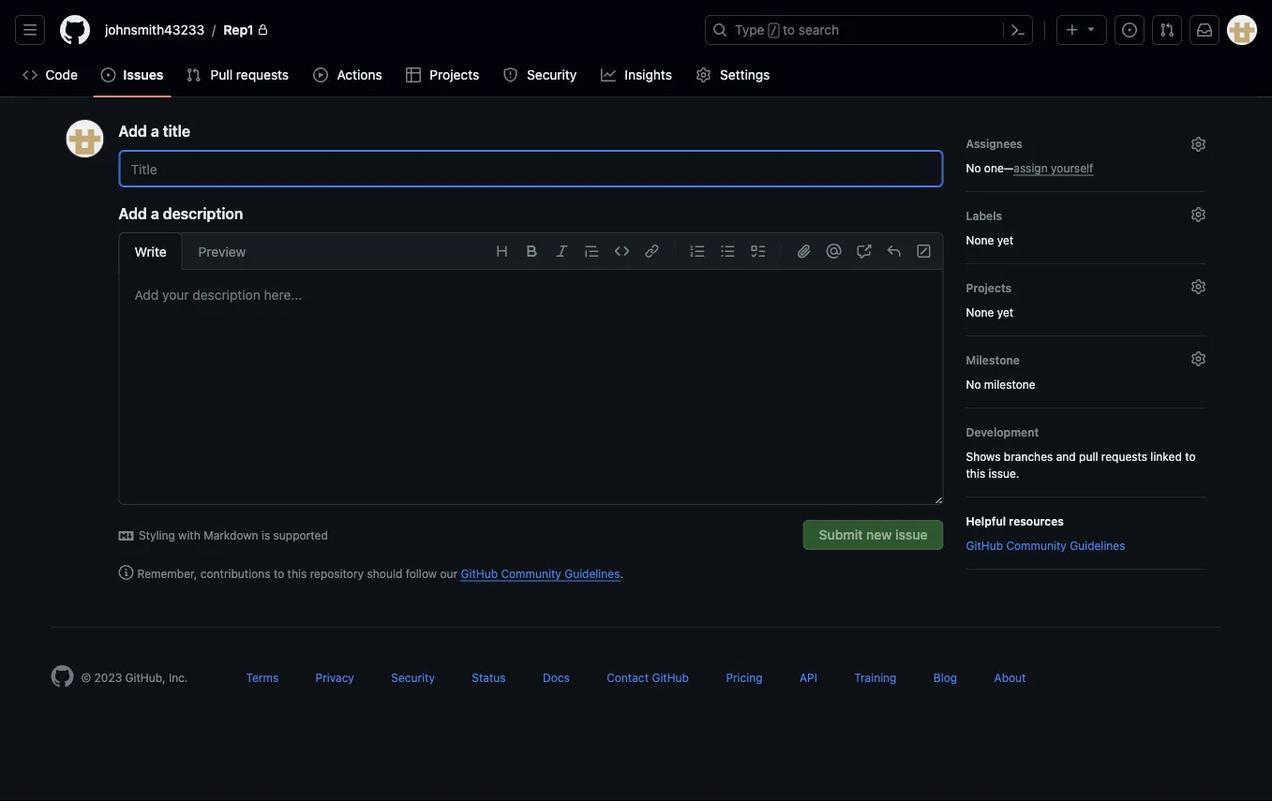 Task type: locate. For each thing, give the bounding box(es) containing it.
security link left status
[[391, 671, 435, 685]]

guidelines
[[1070, 539, 1126, 552], [565, 567, 620, 580]]

issue opened image left issues
[[101, 68, 116, 83]]

0 vertical spatial add
[[119, 122, 147, 140]]

/
[[212, 22, 216, 38], [771, 24, 777, 38]]

gear image inside the "assignees" popup button
[[1191, 137, 1206, 152]]

community right our
[[501, 567, 561, 580]]

homepage image left the © at the left bottom
[[51, 666, 74, 688]]

projects up the milestone
[[966, 281, 1012, 294]]

1 vertical spatial this
[[288, 567, 307, 580]]

2 horizontal spatial to
[[1185, 450, 1196, 463]]

issue opened image left git pull request icon
[[1122, 23, 1137, 38]]

1 vertical spatial to
[[1185, 450, 1196, 463]]

to right contributions
[[274, 567, 284, 580]]

this inside shows branches and pull requests linked to this issue.
[[966, 467, 986, 480]]

submit new issue button
[[803, 520, 944, 550]]

assign
[[1014, 161, 1048, 174]]

link image
[[645, 244, 660, 259]]

3 gear image from the top
[[1191, 279, 1206, 294]]

description up add a comment tab list
[[163, 205, 243, 223]]

none for labels
[[966, 233, 994, 247]]

1 horizontal spatial security
[[527, 67, 577, 83]]

contributions
[[200, 567, 271, 580]]

triangle down image
[[1084, 21, 1099, 36]]

git pull request image
[[186, 68, 201, 83]]

to right linked
[[1185, 450, 1196, 463]]

2 vertical spatial add
[[135, 287, 159, 302]]

preview
[[198, 244, 246, 259]]

1 horizontal spatial issue opened image
[[1122, 23, 1137, 38]]

1 horizontal spatial code image
[[615, 244, 630, 259]]

this down supported
[[288, 567, 307, 580]]

1 no from the top
[[966, 161, 981, 174]]

0 vertical spatial requests
[[236, 67, 289, 83]]

1 vertical spatial issue opened image
[[101, 68, 116, 83]]

community down resources
[[1007, 539, 1067, 552]]

no for no milestone
[[966, 378, 981, 391]]

0 horizontal spatial security link
[[391, 671, 435, 685]]

italic image
[[555, 244, 570, 259]]

0 vertical spatial none
[[966, 233, 994, 247]]

milestone
[[984, 378, 1036, 391]]

gear image for projects
[[1191, 279, 1206, 294]]

reply image
[[887, 244, 902, 259]]

add left your
[[135, 287, 159, 302]]

paperclip image
[[797, 244, 812, 259]]

search
[[799, 22, 839, 38]]

1 vertical spatial gear image
[[1191, 207, 1206, 222]]

2 none yet from the top
[[966, 306, 1014, 319]]

none yet down the 'labels' at the top
[[966, 233, 1014, 247]]

1 horizontal spatial community
[[1007, 539, 1067, 552]]

no one— assign yourself
[[966, 161, 1094, 174]]

2 none from the top
[[966, 306, 994, 319]]

0 vertical spatial projects
[[430, 67, 479, 83]]

contact github
[[607, 671, 689, 685]]

gear image for assignees
[[1191, 137, 1206, 152]]

2 no from the top
[[966, 378, 981, 391]]

/ right type on the right top
[[771, 24, 777, 38]]

gear image for settings link
[[696, 68, 711, 83]]

write
[[135, 244, 167, 259]]

1 vertical spatial projects
[[966, 281, 1012, 294]]

about
[[994, 671, 1026, 685]]

gear image inside projects popup button
[[1191, 279, 1206, 294]]

add left title
[[119, 122, 147, 140]]

a up write button
[[151, 205, 159, 223]]

1 vertical spatial homepage image
[[51, 666, 74, 688]]

0 horizontal spatial community
[[501, 567, 561, 580]]

/ left rep1
[[212, 22, 216, 38]]

johnsmith43233 /
[[105, 22, 216, 38]]

0 vertical spatial none yet
[[966, 233, 1014, 247]]

privacy link
[[316, 671, 354, 685]]

diff ignored image
[[917, 244, 932, 259]]

terms
[[246, 671, 279, 685]]

1 vertical spatial code image
[[615, 244, 630, 259]]

code image left code
[[23, 68, 38, 83]]

github right contact at the bottom
[[652, 671, 689, 685]]

labels button
[[966, 203, 1206, 228]]

contact github link
[[607, 671, 689, 685]]

add
[[119, 122, 147, 140], [119, 205, 147, 223], [135, 287, 159, 302]]

a for description
[[151, 205, 159, 223]]

issue.
[[989, 467, 1020, 480]]

description for a
[[163, 205, 243, 223]]

0 vertical spatial code image
[[23, 68, 38, 83]]

no
[[966, 161, 981, 174], [966, 378, 981, 391]]

0 vertical spatial gear image
[[696, 68, 711, 83]]

none for projects
[[966, 306, 994, 319]]

branches
[[1004, 450, 1053, 463]]

1 yet from the top
[[997, 233, 1014, 247]]

no left one—
[[966, 161, 981, 174]]

supported
[[273, 529, 328, 542]]

requests inside "link"
[[236, 67, 289, 83]]

description down preview on the top left
[[193, 287, 260, 302]]

1 none from the top
[[966, 233, 994, 247]]

helpful resources
[[966, 515, 1064, 528]]

description
[[163, 205, 243, 223], [193, 287, 260, 302]]

/ inside type / to search
[[771, 24, 777, 38]]

0 horizontal spatial requests
[[236, 67, 289, 83]]

0 vertical spatial this
[[966, 467, 986, 480]]

github down helpful
[[966, 539, 1003, 552]]

pricing
[[726, 671, 763, 685]]

a left title
[[151, 122, 159, 140]]

here...
[[264, 287, 302, 302]]

0 vertical spatial security
[[527, 67, 577, 83]]

2 yet from the top
[[997, 306, 1014, 319]]

0 horizontal spatial security
[[391, 671, 435, 685]]

community
[[1007, 539, 1067, 552], [501, 567, 561, 580]]

shield image
[[503, 68, 518, 83]]

github right our
[[461, 567, 498, 580]]

1 vertical spatial guidelines
[[565, 567, 620, 580]]

1 horizontal spatial projects
[[966, 281, 1012, 294]]

2 a from the top
[[151, 205, 159, 223]]

requests
[[236, 67, 289, 83], [1102, 450, 1148, 463]]

api
[[800, 671, 818, 685]]

0 horizontal spatial projects
[[430, 67, 479, 83]]

none down the 'labels' at the top
[[966, 233, 994, 247]]

none
[[966, 233, 994, 247], [966, 306, 994, 319]]

should
[[367, 567, 403, 580]]

a
[[151, 122, 159, 140], [151, 205, 159, 223]]

labels
[[966, 209, 1003, 222]]

0 horizontal spatial issue opened image
[[101, 68, 116, 83]]

homepage image up code
[[60, 15, 90, 45]]

1 vertical spatial a
[[151, 205, 159, 223]]

code image right quote icon
[[615, 244, 630, 259]]

Add a title text field
[[119, 150, 944, 188]]

type
[[735, 22, 765, 38]]

this
[[966, 467, 986, 480], [288, 567, 307, 580]]

0 vertical spatial github community guidelines link
[[966, 539, 1126, 552]]

1 a from the top
[[151, 122, 159, 140]]

1 gear image from the top
[[1191, 137, 1206, 152]]

homepage image
[[60, 15, 90, 45], [51, 666, 74, 688]]

development
[[966, 426, 1039, 439]]

1 horizontal spatial guidelines
[[1070, 539, 1126, 552]]

status
[[472, 671, 506, 685]]

gear image inside settings link
[[696, 68, 711, 83]]

1 vertical spatial add
[[119, 205, 147, 223]]

1 vertical spatial no
[[966, 378, 981, 391]]

security left status
[[391, 671, 435, 685]]

1 vertical spatial none yet
[[966, 306, 1014, 319]]

1 horizontal spatial to
[[783, 22, 795, 38]]

1 vertical spatial yet
[[997, 306, 1014, 319]]

2 vertical spatial github
[[652, 671, 689, 685]]

security link
[[496, 61, 586, 89], [391, 671, 435, 685]]

1 vertical spatial requests
[[1102, 450, 1148, 463]]

issue opened image for git pull request icon
[[1122, 23, 1137, 38]]

security right shield image
[[527, 67, 577, 83]]

gear image inside the "labels" popup button
[[1191, 207, 1206, 222]]

no for no one— assign yourself
[[966, 161, 981, 174]]

2 vertical spatial to
[[274, 567, 284, 580]]

0 vertical spatial guidelines
[[1070, 539, 1126, 552]]

add up write button
[[119, 205, 147, 223]]

2 gear image from the top
[[1191, 207, 1206, 222]]

0 vertical spatial to
[[783, 22, 795, 38]]

actions
[[337, 67, 382, 83]]

plus image
[[1065, 22, 1080, 38]]

add for add a description
[[119, 205, 147, 223]]

0 vertical spatial homepage image
[[60, 15, 90, 45]]

to
[[783, 22, 795, 38], [1185, 450, 1196, 463], [274, 567, 284, 580]]

2023
[[94, 671, 122, 685]]

1 vertical spatial none
[[966, 306, 994, 319]]

shows
[[966, 450, 1001, 463]]

requests right 'pull'
[[236, 67, 289, 83]]

1 horizontal spatial requests
[[1102, 450, 1148, 463]]

new
[[867, 527, 892, 543]]

1 horizontal spatial this
[[966, 467, 986, 480]]

no down the milestone
[[966, 378, 981, 391]]

issues
[[123, 67, 164, 83]]

.
[[620, 567, 624, 580]]

requests right pull
[[1102, 450, 1148, 463]]

styling
[[139, 529, 175, 542]]

to left search
[[783, 22, 795, 38]]

none yet for labels
[[966, 233, 1014, 247]]

api link
[[800, 671, 818, 685]]

@johnsmith43233 image
[[66, 120, 104, 158]]

0 vertical spatial yet
[[997, 233, 1014, 247]]

0 vertical spatial gear image
[[1191, 137, 1206, 152]]

security link left graph image on the left top of the page
[[496, 61, 586, 89]]

code image
[[23, 68, 38, 83], [615, 244, 630, 259]]

1 vertical spatial description
[[193, 287, 260, 302]]

security
[[527, 67, 577, 83], [391, 671, 435, 685]]

johnsmith43233 link
[[98, 15, 212, 45]]

0 vertical spatial a
[[151, 122, 159, 140]]

1 horizontal spatial gear image
[[1191, 352, 1206, 367]]

this down shows at the right
[[966, 467, 986, 480]]

issue opened image
[[1122, 23, 1137, 38], [101, 68, 116, 83]]

/ inside johnsmith43233 /
[[212, 22, 216, 38]]

yet up the milestone
[[997, 306, 1014, 319]]

our
[[440, 567, 458, 580]]

2 horizontal spatial github
[[966, 539, 1003, 552]]

no milestone
[[966, 378, 1036, 391]]

0 vertical spatial description
[[163, 205, 243, 223]]

  text field
[[120, 270, 943, 504]]

1 horizontal spatial /
[[771, 24, 777, 38]]

0 vertical spatial no
[[966, 161, 981, 174]]

1 vertical spatial github community guidelines link
[[461, 567, 620, 580]]

github community guidelines link right our
[[461, 567, 620, 580]]

with
[[178, 529, 200, 542]]

0 horizontal spatial gear image
[[696, 68, 711, 83]]

1 none yet from the top
[[966, 233, 1014, 247]]

1 vertical spatial gear image
[[1191, 352, 1206, 367]]

yet
[[997, 233, 1014, 247], [997, 306, 1014, 319]]

follow
[[406, 567, 437, 580]]

graph image
[[601, 68, 616, 83]]

yet down the 'labels' at the top
[[997, 233, 1014, 247]]

1 horizontal spatial security link
[[496, 61, 586, 89]]

play image
[[313, 68, 328, 83]]

1 horizontal spatial github community guidelines link
[[966, 539, 1126, 552]]

rep1
[[223, 22, 254, 38]]

projects right table icon
[[430, 67, 479, 83]]

projects
[[430, 67, 479, 83], [966, 281, 1012, 294]]

0 horizontal spatial /
[[212, 22, 216, 38]]

gear image
[[696, 68, 711, 83], [1191, 352, 1206, 367]]

gear image inside milestone popup button
[[1191, 352, 1206, 367]]

github community guidelines link down resources
[[966, 539, 1126, 552]]

none yet up the milestone
[[966, 306, 1014, 319]]

list
[[98, 15, 694, 45]]

yourself
[[1051, 161, 1094, 174]]

to for search
[[783, 22, 795, 38]]

2 vertical spatial gear image
[[1191, 279, 1206, 294]]

none up the milestone
[[966, 306, 994, 319]]

pull
[[1079, 450, 1098, 463]]

0 vertical spatial issue opened image
[[1122, 23, 1137, 38]]

0 vertical spatial community
[[1007, 539, 1067, 552]]

0 vertical spatial security link
[[496, 61, 586, 89]]

gear image for milestone popup button
[[1191, 352, 1206, 367]]

rep1 link
[[216, 15, 276, 45]]

1 vertical spatial github
[[461, 567, 498, 580]]

none yet
[[966, 233, 1014, 247], [966, 306, 1014, 319]]

gear image
[[1191, 137, 1206, 152], [1191, 207, 1206, 222], [1191, 279, 1206, 294]]

styling with markdown is supported
[[135, 529, 328, 542]]

0 horizontal spatial to
[[274, 567, 284, 580]]

info image
[[119, 565, 134, 580]]

contact
[[607, 671, 649, 685]]

johnsmith43233
[[105, 22, 205, 38]]

issue opened image inside issues link
[[101, 68, 116, 83]]

markdown image
[[119, 529, 134, 544]]

list ordered image
[[691, 244, 706, 259]]



Task type: describe. For each thing, give the bounding box(es) containing it.
is
[[262, 529, 270, 542]]

assignees button
[[966, 131, 1206, 156]]

insights link
[[593, 61, 681, 89]]

one—
[[984, 161, 1014, 174]]

heading image
[[495, 244, 510, 259]]

submit new issue
[[819, 527, 928, 543]]

©
[[81, 671, 91, 685]]

blog link
[[934, 671, 958, 685]]

pull requests
[[211, 67, 289, 83]]

notifications image
[[1197, 23, 1212, 38]]

terms link
[[246, 671, 279, 685]]

1 horizontal spatial github
[[652, 671, 689, 685]]

inc.
[[169, 671, 188, 685]]

github community guidelines
[[966, 539, 1126, 552]]

github,
[[125, 671, 166, 685]]

add a comment tab list
[[119, 233, 262, 270]]

settings link
[[689, 61, 779, 89]]

projects button
[[966, 276, 1206, 300]]

your
[[162, 287, 189, 302]]

© 2023 github, inc.
[[81, 671, 188, 685]]

a for title
[[151, 122, 159, 140]]

pull requests link
[[179, 61, 298, 89]]

add a title
[[119, 122, 190, 140]]

write button
[[119, 233, 183, 270]]

milestone
[[966, 354, 1020, 367]]

docs
[[543, 671, 570, 685]]

shows branches and pull requests linked to this issue.
[[966, 450, 1196, 480]]

training link
[[854, 671, 897, 685]]

markdown
[[204, 529, 258, 542]]

milestone button
[[966, 348, 1206, 372]]

bold image
[[525, 244, 540, 259]]

/ for type
[[771, 24, 777, 38]]

privacy
[[316, 671, 354, 685]]

1 vertical spatial security link
[[391, 671, 435, 685]]

title
[[163, 122, 190, 140]]

settings
[[720, 67, 770, 83]]

0 horizontal spatial code image
[[23, 68, 38, 83]]

list containing johnsmith43233 /
[[98, 15, 694, 45]]

resources
[[1009, 515, 1064, 528]]

0 horizontal spatial github
[[461, 567, 498, 580]]

training
[[854, 671, 897, 685]]

remember, contributions to this repository should follow     our github community guidelines .
[[137, 567, 624, 580]]

0 horizontal spatial this
[[288, 567, 307, 580]]

preview button
[[183, 233, 262, 270]]

about link
[[994, 671, 1026, 685]]

styling with markdown is supported link
[[119, 527, 328, 544]]

0 vertical spatial github
[[966, 539, 1003, 552]]

lock image
[[258, 24, 269, 36]]

issues link
[[93, 61, 171, 89]]

actions link
[[306, 61, 391, 89]]

list unordered image
[[721, 244, 736, 259]]

1 vertical spatial community
[[501, 567, 561, 580]]

gear image for labels
[[1191, 207, 1206, 222]]

table image
[[406, 68, 421, 83]]

assign yourself button
[[1014, 159, 1094, 176]]

/ for johnsmith43233
[[212, 22, 216, 38]]

docs link
[[543, 671, 570, 685]]

cross reference image
[[857, 244, 872, 259]]

command palette image
[[1011, 23, 1026, 38]]

yet for projects
[[997, 306, 1014, 319]]

code
[[46, 67, 78, 83]]

pull
[[211, 67, 233, 83]]

add for add a title
[[119, 122, 147, 140]]

0 horizontal spatial guidelines
[[565, 567, 620, 580]]

tasklist image
[[751, 244, 766, 259]]

and
[[1056, 450, 1076, 463]]

to inside shows branches and pull requests linked to this issue.
[[1185, 450, 1196, 463]]

quote image
[[585, 244, 600, 259]]

projects link
[[399, 61, 488, 89]]

assignees
[[966, 137, 1023, 150]]

code link
[[15, 61, 86, 89]]

projects inside popup button
[[966, 281, 1012, 294]]

git pull request image
[[1160, 23, 1175, 38]]

1 vertical spatial security
[[391, 671, 435, 685]]

remember,
[[137, 567, 197, 580]]

none yet for projects
[[966, 306, 1014, 319]]

helpful
[[966, 515, 1006, 528]]

add a description
[[119, 205, 243, 223]]

description for your
[[193, 287, 260, 302]]

add your description here...
[[135, 287, 302, 302]]

type / to search
[[735, 22, 839, 38]]

repository
[[310, 567, 364, 580]]

blog
[[934, 671, 958, 685]]

add for add your description here...
[[135, 287, 159, 302]]

0 horizontal spatial github community guidelines link
[[461, 567, 620, 580]]

submit
[[819, 527, 863, 543]]

requests inside shows branches and pull requests linked to this issue.
[[1102, 450, 1148, 463]]

issue opened image for git pull request image
[[101, 68, 116, 83]]

yet for labels
[[997, 233, 1014, 247]]

linked
[[1151, 450, 1182, 463]]

insights
[[625, 67, 672, 83]]

issue
[[896, 527, 928, 543]]

mention image
[[827, 244, 842, 259]]

to for this
[[274, 567, 284, 580]]

status link
[[472, 671, 506, 685]]



Task type: vqa. For each thing, say whether or not it's contained in the screenshot.
hramezani
no



